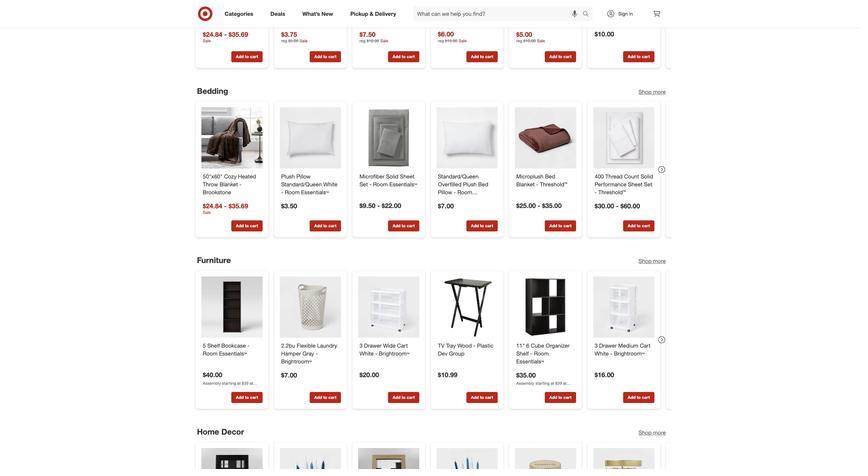 Task type: vqa. For each thing, say whether or not it's contained in the screenshot.


Task type: locate. For each thing, give the bounding box(es) containing it.
plastic inside tv tray wood - plastic dev group
[[477, 342, 494, 349]]

brightroom™ for $20.00
[[379, 350, 409, 357]]

$10.00 for $5.00
[[524, 38, 536, 43]]

thin frame natural - room essentials™ image
[[358, 448, 419, 469], [358, 448, 419, 469]]

1 50"x60" from the top
[[203, 1, 223, 8]]

plush right check
[[553, 1, 566, 8]]

50"x60" cozy heated throw blanket - brookstone for second 50"x60" cozy heated throw blanket - brookstone link from the top of the page
[[203, 173, 256, 196]]

$24.84 - $35.69 sale
[[203, 30, 248, 43], [203, 202, 248, 215]]

1 horizontal spatial bed
[[545, 173, 555, 180]]

threshold™ inside the "400 thread count solid performance sheet set - threshold™"
[[599, 189, 626, 196]]

1 more from the top
[[653, 88, 666, 95]]

sale inside $6.00 reg $10.00 sale
[[459, 38, 467, 43]]

0 vertical spatial $24.84
[[203, 30, 222, 38]]

1 horizontal spatial $35.00
[[542, 201, 562, 209]]

brightroom™ for $10.00
[[595, 9, 625, 16]]

0 horizontal spatial 13"
[[595, 1, 603, 8]]

1 vertical spatial 50"x60" cozy heated throw blanket - brookstone link
[[203, 173, 261, 196]]

- inside 24oz plastic tumbler with straw - opalhouse™
[[387, 9, 389, 16]]

shop more
[[639, 88, 666, 95], [639, 258, 666, 264], [639, 429, 666, 436]]

1 horizontal spatial $7.00
[[438, 202, 454, 210]]

$10.00 down $6.00
[[445, 38, 458, 43]]

5
[[203, 342, 206, 349]]

room down the cube
[[534, 350, 549, 357]]

1 horizontal spatial 3
[[595, 342, 598, 349]]

cart right wide
[[397, 342, 408, 349]]

$7.00 down hamper
[[281, 371, 297, 379]]

sale for '24oz plastic tumbler with straw - opalhouse™' "link"
[[380, 38, 388, 43]]

1 horizontal spatial set
[[644, 181, 653, 188]]

tv tray wood - plastic dev group image
[[437, 276, 498, 338], [437, 276, 498, 338]]

$7.00 down overfilled
[[438, 202, 454, 210]]

reg down $3.75
[[281, 38, 287, 43]]

$35.00 down 11" 6 cube organizer shelf - room essentials™
[[516, 371, 536, 379]]

1 $24.84 from the top
[[203, 30, 222, 38]]

at right $39
[[250, 381, 253, 386]]

plush right plaid
[[452, 1, 465, 8]]

what's new
[[303, 10, 333, 17]]

$10.00 down $7.50
[[367, 38, 379, 43]]

1 horizontal spatial threshold™
[[599, 189, 626, 196]]

2 13" from the left
[[609, 1, 618, 8]]

400 thread count solid performance sheet set - threshold™ image
[[593, 107, 655, 168], [593, 107, 655, 168]]

categories link
[[219, 6, 262, 21]]

4 reg from the left
[[516, 38, 522, 43]]

&
[[370, 10, 374, 17]]

set
[[360, 181, 368, 188], [644, 181, 653, 188]]

reg inside $6.00 reg $10.00 sale
[[438, 38, 444, 43]]

sale for plaid plush throw blanket - wondershop™ link
[[459, 38, 467, 43]]

blanket
[[220, 9, 238, 16], [438, 9, 456, 16], [544, 9, 563, 16], [220, 181, 238, 188], [516, 181, 535, 188]]

16oz
[[281, 1, 293, 8]]

reg down $6.00
[[438, 38, 444, 43]]

0 vertical spatial wondershop™
[[462, 9, 496, 16]]

cube
[[531, 342, 544, 349]]

0 vertical spatial $35.69
[[229, 30, 248, 38]]

threshold™ down performance
[[599, 189, 626, 196]]

1 horizontal spatial pillow
[[438, 189, 452, 196]]

set inside the "400 thread count solid performance sheet set - threshold™"
[[644, 181, 653, 188]]

3 inside 3 drawer medium cart white - brightroom™
[[595, 342, 598, 349]]

2 reg from the left
[[281, 38, 287, 43]]

0 vertical spatial heated
[[238, 1, 256, 8]]

5 shelf bookcase - room essentials™ link
[[203, 342, 261, 358]]

$10.00 inside $5.00 reg $10.00 sale
[[524, 38, 536, 43]]

13" x 13" fabric bin - brightroom™ link
[[595, 1, 653, 17]]

50"x60" cozy heated throw blanket - brookstone for second 50"x60" cozy heated throw blanket - brookstone link from the bottom of the page
[[203, 1, 256, 24]]

0 vertical spatial more
[[653, 88, 666, 95]]

bed right overfilled
[[478, 181, 488, 188]]

standard/queen up overfilled
[[438, 173, 479, 180]]

1 vertical spatial shop
[[639, 258, 652, 264]]

2 50"x60" from the top
[[203, 173, 223, 180]]

$10.00 for $6.00
[[445, 38, 458, 43]]

brookstone
[[203, 17, 231, 24], [203, 189, 231, 196]]

0 horizontal spatial at
[[237, 381, 241, 386]]

reg down $7.50
[[360, 38, 366, 43]]

3
[[360, 342, 363, 349], [595, 342, 598, 349]]

buffalo check plush knit throw blanket - wondershop™
[[516, 1, 567, 24]]

brightroom™ down x
[[595, 9, 625, 16]]

reg for $3.75
[[281, 38, 287, 43]]

1 vertical spatial sheet
[[628, 181, 643, 188]]

room down overfilled
[[458, 189, 472, 196]]

0 vertical spatial shelf
[[207, 342, 220, 349]]

50"x60" cozy heated throw blanket - brookstone link
[[203, 1, 261, 24], [203, 173, 261, 196]]

white inside 3 drawer medium cart white - brightroom™
[[595, 350, 609, 357]]

shop more button for furniture
[[639, 257, 666, 265]]

0 horizontal spatial standard/queen
[[281, 181, 322, 188]]

1 horizontal spatial cart
[[640, 342, 651, 349]]

more for bedding
[[653, 88, 666, 95]]

sale inside $3.75 reg $5.00 sale
[[300, 38, 308, 43]]

$3.75 reg $5.00 sale
[[281, 30, 308, 43]]

1 vertical spatial cozy
[[224, 173, 237, 180]]

0 horizontal spatial shelf
[[207, 342, 220, 349]]

overfilled
[[438, 181, 462, 188]]

1 vertical spatial bed
[[478, 181, 488, 188]]

0 horizontal spatial threshold™
[[540, 181, 568, 188]]

3 shop more from the top
[[639, 429, 666, 436]]

0 vertical spatial shop more button
[[639, 88, 666, 96]]

2 $24.84 - $35.69 sale from the top
[[203, 202, 248, 215]]

$5.00 inside $3.75 reg $5.00 sale
[[288, 38, 298, 43]]

11" 6 cube organizer shelf - room essentials™ image
[[515, 276, 576, 338], [515, 276, 576, 338]]

0 horizontal spatial $7.00
[[281, 371, 297, 379]]

clear glass prosecco pine lidded holiday jar candle pale pink - opalhouse™ image
[[515, 448, 576, 469], [515, 448, 576, 469]]

shelf inside 11" 6 cube organizer shelf - room essentials™
[[516, 350, 529, 357]]

0 vertical spatial cozy
[[224, 1, 237, 8]]

furniture
[[197, 255, 231, 265]]

$10.99
[[438, 371, 458, 379]]

2 solid from the left
[[641, 173, 653, 180]]

1 vertical spatial brookstone
[[203, 189, 231, 196]]

13" right x
[[609, 1, 618, 8]]

2 at from the left
[[250, 381, 253, 386]]

$35.00 down microplush bed blanket - threshold™ link
[[542, 201, 562, 209]]

1 solid from the left
[[386, 173, 399, 180]]

2 $35.69 from the top
[[229, 202, 248, 210]]

standard/queen inside standard/queen overfilled plush bed pillow - room essentials™ $7.00
[[438, 173, 479, 180]]

sale inside $7.50 reg $10.00 sale
[[380, 38, 388, 43]]

thin frame black - room essentials™ image
[[201, 448, 263, 469], [201, 448, 263, 469]]

1 50"x60" cozy heated throw blanket - brookstone from the top
[[203, 1, 256, 24]]

sign in
[[619, 11, 633, 17]]

plush inside buffalo check plush knit throw blanket - wondershop™
[[553, 1, 566, 8]]

50"x60" cozy heated throw blanket - brookstone image
[[201, 107, 263, 168], [201, 107, 263, 168]]

2 vertical spatial more
[[653, 429, 666, 436]]

$5.00 down $3.75
[[288, 38, 298, 43]]

shelf inside "5 shelf bookcase - room essentials™"
[[207, 342, 220, 349]]

0 vertical spatial bed
[[545, 173, 555, 180]]

1 horizontal spatial drawer
[[599, 342, 617, 349]]

50"x60" cozy heated throw blanket - brookstone
[[203, 1, 256, 24], [203, 173, 256, 196]]

1 $35.69 from the top
[[229, 30, 248, 38]]

plastic
[[373, 1, 389, 8], [477, 342, 494, 349]]

0 vertical spatial threshold™
[[540, 181, 568, 188]]

drawer inside 3 drawer medium cart white - brightroom™
[[599, 342, 617, 349]]

2 set from the left
[[644, 181, 653, 188]]

- inside the plaid plush throw blanket - wondershop™
[[458, 9, 460, 16]]

sale for 16oz stoneware monogram mug - opalhouse™ "link"
[[300, 38, 308, 43]]

2.2bu
[[281, 342, 295, 349]]

1 shop more from the top
[[639, 88, 666, 95]]

white inside 3 drawer wide cart white - brightroom™
[[360, 350, 374, 357]]

1 vertical spatial plastic
[[477, 342, 494, 349]]

essentials™ inside "5 shelf bookcase - room essentials™"
[[219, 350, 247, 357]]

knit
[[516, 9, 526, 16]]

brightroom™ inside 2.2bu flexible laundry hamper gray - brightroom™
[[281, 358, 312, 365]]

solid right count
[[641, 173, 653, 180]]

blanket inside microplush bed blanket - threshold™
[[516, 181, 535, 188]]

1 horizontal spatial solid
[[641, 173, 653, 180]]

sheet
[[400, 173, 414, 180], [628, 181, 643, 188]]

3 reg from the left
[[360, 38, 366, 43]]

2 $24.84 from the top
[[203, 202, 222, 210]]

$35.69 for second 50"x60" cozy heated throw blanket - brookstone link from the top of the page
[[229, 202, 248, 210]]

1 vertical spatial $35.00
[[516, 371, 536, 379]]

shop more for home decor
[[639, 429, 666, 436]]

target.com/assembly
[[203, 386, 242, 392]]

at left $39
[[237, 381, 241, 386]]

$10.00 down the knit
[[524, 38, 536, 43]]

0 horizontal spatial white
[[323, 181, 338, 188]]

3 drawer wide cart white - brightroom™ link
[[360, 342, 418, 358]]

check
[[535, 1, 551, 8]]

heated
[[238, 1, 256, 8], [238, 173, 256, 180]]

tv
[[438, 342, 445, 349]]

2 brookstone from the top
[[203, 189, 231, 196]]

1 horizontal spatial $5.00
[[516, 30, 532, 38]]

opalhouse™ down the straw
[[360, 17, 389, 24]]

brightroom™ down wide
[[379, 350, 409, 357]]

0 horizontal spatial 3
[[360, 342, 363, 349]]

at
[[237, 381, 241, 386], [250, 381, 253, 386]]

13" left x
[[595, 1, 603, 8]]

solid right the microfiber
[[386, 173, 399, 180]]

3 inside 3 drawer wide cart white - brightroom™
[[360, 342, 363, 349]]

shelf right 5
[[207, 342, 220, 349]]

0 horizontal spatial wondershop™
[[462, 9, 496, 16]]

0 vertical spatial plastic
[[373, 1, 389, 8]]

sale
[[459, 38, 467, 43], [203, 38, 211, 43], [300, 38, 308, 43], [380, 38, 388, 43], [537, 38, 545, 43], [203, 210, 211, 215]]

drawer inside 3 drawer wide cart white - brightroom™
[[364, 342, 382, 349]]

threshold™ down microplush at the top of the page
[[540, 181, 568, 188]]

plush pillow standard/queen white - room essentials™ image
[[280, 107, 341, 168], [280, 107, 341, 168]]

shop
[[639, 88, 652, 95], [639, 258, 652, 264], [639, 429, 652, 436]]

0 horizontal spatial $5.00
[[288, 38, 298, 43]]

0 vertical spatial $35.00
[[542, 201, 562, 209]]

$7.00 inside standard/queen overfilled plush bed pillow - room essentials™ $7.00
[[438, 202, 454, 210]]

$10.00 inside $6.00 reg $10.00 sale
[[445, 38, 458, 43]]

1 set from the left
[[360, 181, 368, 188]]

standard/queen inside plush pillow standard/queen white - room essentials™
[[281, 181, 322, 188]]

3 drawer medium cart white - brightroom™
[[595, 342, 651, 357]]

1 vertical spatial shelf
[[516, 350, 529, 357]]

2 shop more from the top
[[639, 258, 666, 264]]

1 vertical spatial more
[[653, 258, 666, 264]]

$5.00 inside $5.00 reg $10.00 sale
[[516, 30, 532, 38]]

shelf down 11"
[[516, 350, 529, 357]]

more for furniture
[[653, 258, 666, 264]]

cart inside 3 drawer wide cart white - brightroom™
[[397, 342, 408, 349]]

drawer left wide
[[364, 342, 382, 349]]

plush right overfilled
[[463, 181, 477, 188]]

4.1oz lidded glass jar 1-wick holiday spruce woodsy candle - opalhouse™ image
[[593, 448, 655, 469], [593, 448, 655, 469]]

1 vertical spatial $24.84 - $35.69 sale
[[203, 202, 248, 215]]

microfiber solid sheet set - room essentials™ image
[[358, 107, 419, 168], [358, 107, 419, 168]]

plastic up the straw
[[373, 1, 389, 8]]

threshold™ inside microplush bed blanket - threshold™
[[540, 181, 568, 188]]

0 horizontal spatial solid
[[386, 173, 399, 180]]

room up '$3.50'
[[285, 189, 300, 196]]

pillow inside standard/queen overfilled plush bed pillow - room essentials™ $7.00
[[438, 189, 452, 196]]

$30.00 - $60.00
[[595, 202, 640, 210]]

sheet up $22.00
[[400, 173, 414, 180]]

1 13" from the left
[[595, 1, 603, 8]]

white
[[323, 181, 338, 188], [360, 350, 374, 357], [595, 350, 609, 357]]

1 opalhouse™ from the left
[[281, 17, 311, 24]]

solid inside microfiber solid sheet set - room essentials™
[[386, 173, 399, 180]]

3 up $16.00
[[595, 342, 598, 349]]

0 vertical spatial brookstone
[[203, 17, 231, 24]]

stoneware
[[295, 1, 321, 8]]

0 vertical spatial sheet
[[400, 173, 414, 180]]

new
[[322, 10, 333, 17]]

0 vertical spatial pillow
[[296, 173, 311, 180]]

add
[[236, 54, 244, 59], [314, 54, 322, 59], [393, 54, 401, 59], [471, 54, 479, 59], [550, 54, 557, 59], [628, 54, 636, 59], [236, 223, 244, 228], [314, 223, 322, 228], [393, 223, 401, 228], [471, 223, 479, 228], [550, 223, 557, 228], [628, 223, 636, 228], [236, 395, 244, 400], [314, 395, 322, 400], [393, 395, 401, 400], [471, 395, 479, 400], [550, 395, 557, 400], [628, 395, 636, 400]]

3 drawer wide cart white - brightroom™ image
[[358, 276, 419, 338], [358, 276, 419, 338]]

plush up '$3.50'
[[281, 173, 295, 180]]

reg inside $5.00 reg $10.00 sale
[[516, 38, 522, 43]]

cart right 'medium' at the bottom
[[640, 342, 651, 349]]

- inside 16oz stoneware monogram mug - opalhouse™
[[322, 9, 324, 16]]

$7.00
[[438, 202, 454, 210], [281, 371, 297, 379]]

1 reg from the left
[[438, 38, 444, 43]]

3 shop more button from the top
[[639, 429, 666, 437]]

reg for $7.50
[[360, 38, 366, 43]]

brightroom™ inside 13" x 13" fabric bin - brightroom™
[[595, 9, 625, 16]]

2 vertical spatial shop
[[639, 429, 652, 436]]

1 cart from the left
[[397, 342, 408, 349]]

shop more for furniture
[[639, 258, 666, 264]]

wondershop™ inside the plaid plush throw blanket - wondershop™
[[462, 9, 496, 16]]

room down 5
[[203, 350, 218, 357]]

medium
[[618, 342, 639, 349]]

2 shop from the top
[[639, 258, 652, 264]]

2 cart from the left
[[640, 342, 651, 349]]

1 shop from the top
[[639, 88, 652, 95]]

3 drawer wide cart white - brightroom™
[[360, 342, 409, 357]]

0 horizontal spatial plastic
[[373, 1, 389, 8]]

$40.00
[[203, 371, 222, 379]]

essentials™
[[389, 181, 417, 188], [301, 189, 329, 196], [438, 196, 466, 203], [219, 350, 247, 357], [516, 358, 544, 365]]

2 50"x60" cozy heated throw blanket - brookstone from the top
[[203, 173, 256, 196]]

brightroom™
[[595, 9, 625, 16], [379, 350, 409, 357], [614, 350, 645, 357], [281, 358, 312, 365]]

3 shop from the top
[[639, 429, 652, 436]]

drawer left 'medium' at the bottom
[[599, 342, 617, 349]]

1 vertical spatial $24.84
[[203, 202, 222, 210]]

3 left wide
[[360, 342, 363, 349]]

cart
[[250, 54, 258, 59], [328, 54, 336, 59], [407, 54, 415, 59], [485, 54, 493, 59], [564, 54, 572, 59], [642, 54, 650, 59], [250, 223, 258, 228], [328, 223, 336, 228], [407, 223, 415, 228], [485, 223, 493, 228], [564, 223, 572, 228], [642, 223, 650, 228], [250, 395, 258, 400], [328, 395, 336, 400], [407, 395, 415, 400], [485, 395, 493, 400], [564, 395, 572, 400], [642, 395, 650, 400]]

1 vertical spatial $7.00
[[281, 371, 297, 379]]

0 horizontal spatial opalhouse™
[[281, 17, 311, 24]]

5 shelf bookcase - room essentials™ image
[[201, 276, 263, 338], [201, 276, 263, 338]]

count
[[624, 173, 639, 180]]

1 vertical spatial heated
[[238, 173, 256, 180]]

1 vertical spatial wondershop™
[[516, 17, 551, 24]]

home
[[197, 427, 219, 437]]

sign
[[619, 11, 628, 17]]

brightroom™ down 'medium' at the bottom
[[614, 350, 645, 357]]

1 vertical spatial 50"x60" cozy heated throw blanket - brookstone
[[203, 173, 256, 196]]

2 vertical spatial shop more
[[639, 429, 666, 436]]

1 horizontal spatial at
[[250, 381, 253, 386]]

shop for bedding
[[639, 88, 652, 95]]

- inside buffalo check plush knit throw blanket - wondershop™
[[564, 9, 567, 16]]

sale inside $5.00 reg $10.00 sale
[[537, 38, 545, 43]]

microfiber
[[360, 173, 385, 180]]

2 cozy from the top
[[224, 173, 237, 180]]

add to cart
[[236, 54, 258, 59], [314, 54, 336, 59], [393, 54, 415, 59], [471, 54, 493, 59], [550, 54, 572, 59], [628, 54, 650, 59], [236, 223, 258, 228], [314, 223, 336, 228], [393, 223, 415, 228], [471, 223, 493, 228], [550, 223, 572, 228], [628, 223, 650, 228], [236, 395, 258, 400], [314, 395, 336, 400], [393, 395, 415, 400], [471, 395, 493, 400], [550, 395, 572, 400], [628, 395, 650, 400]]

brightroom™ down hamper
[[281, 358, 312, 365]]

1 vertical spatial shop more
[[639, 258, 666, 264]]

1 shop more button from the top
[[639, 88, 666, 96]]

$10.00 inside $7.50 reg $10.00 sale
[[367, 38, 379, 43]]

pillow up '$3.50'
[[296, 173, 311, 180]]

sheet inside the "400 thread count solid performance sheet set - threshold™"
[[628, 181, 643, 188]]

pillow down overfilled
[[438, 189, 452, 196]]

bed
[[545, 173, 555, 180], [478, 181, 488, 188]]

3 drawer medium cart white - brightroom™ image
[[593, 276, 655, 338], [593, 276, 655, 338]]

shop more button for home decor
[[639, 429, 666, 437]]

2 horizontal spatial white
[[595, 350, 609, 357]]

$25.00 - $35.00
[[516, 201, 562, 209]]

plush inside standard/queen overfilled plush bed pillow - room essentials™ $7.00
[[463, 181, 477, 188]]

1 vertical spatial pillow
[[438, 189, 452, 196]]

1 horizontal spatial wondershop™
[[516, 17, 551, 24]]

0 vertical spatial 50"x60"
[[203, 1, 223, 8]]

performance
[[595, 181, 627, 188]]

0 horizontal spatial $35.00
[[516, 371, 536, 379]]

$39
[[242, 381, 248, 386]]

- inside plush pillow standard/queen white - room essentials™
[[281, 189, 283, 196]]

1 vertical spatial threshold™
[[599, 189, 626, 196]]

0 vertical spatial $7.00
[[438, 202, 454, 210]]

1 horizontal spatial 13"
[[609, 1, 618, 8]]

assembly starting at $39 at target.com/assembly button
[[203, 380, 263, 392]]

2 drawer from the left
[[599, 342, 617, 349]]

what's
[[303, 10, 320, 17]]

0 vertical spatial 50"x60" cozy heated throw blanket - brookstone link
[[203, 1, 261, 24]]

room
[[373, 181, 388, 188], [285, 189, 300, 196], [458, 189, 472, 196], [203, 350, 218, 357], [534, 350, 549, 357]]

1 vertical spatial standard/queen
[[281, 181, 322, 188]]

0 vertical spatial shop
[[639, 88, 652, 95]]

shelf
[[207, 342, 220, 349], [516, 350, 529, 357]]

45ct 3.5"x0.37" paraffin wax unscented hanukkah taper candle - spritz™ image
[[280, 448, 341, 469], [280, 448, 341, 469]]

0 horizontal spatial drawer
[[364, 342, 382, 349]]

45ct 5.5"x0.37" paraffin wax unscented hanukkah taper candle - spritz™ image
[[437, 448, 498, 469], [437, 448, 498, 469]]

0 horizontal spatial cart
[[397, 342, 408, 349]]

room down the microfiber
[[373, 181, 388, 188]]

1 drawer from the left
[[364, 342, 382, 349]]

1 vertical spatial 50"x60"
[[203, 173, 223, 180]]

2 opalhouse™ from the left
[[360, 17, 389, 24]]

brightroom™ inside 3 drawer wide cart white - brightroom™
[[379, 350, 409, 357]]

400 thread count solid performance sheet set - threshold™
[[595, 173, 653, 196]]

0 horizontal spatial set
[[360, 181, 368, 188]]

set inside microfiber solid sheet set - room essentials™
[[360, 181, 368, 188]]

1 horizontal spatial standard/queen
[[438, 173, 479, 180]]

3 more from the top
[[653, 429, 666, 436]]

1 vertical spatial $35.69
[[229, 202, 248, 210]]

0 vertical spatial shop more
[[639, 88, 666, 95]]

buffalo check plush knit throw blanket - wondershop™ link
[[516, 1, 575, 24]]

0 horizontal spatial sheet
[[400, 173, 414, 180]]

3 for $16.00
[[595, 342, 598, 349]]

0 vertical spatial standard/queen
[[438, 173, 479, 180]]

cozy
[[224, 1, 237, 8], [224, 173, 237, 180]]

reg down the knit
[[516, 38, 522, 43]]

1 horizontal spatial shelf
[[516, 350, 529, 357]]

0 vertical spatial 50"x60" cozy heated throw blanket - brookstone
[[203, 1, 256, 24]]

cart
[[397, 342, 408, 349], [640, 342, 651, 349]]

1 horizontal spatial opalhouse™
[[360, 17, 389, 24]]

0 vertical spatial $24.84 - $35.69 sale
[[203, 30, 248, 43]]

reg inside $3.75 reg $5.00 sale
[[281, 38, 287, 43]]

- inside 11" 6 cube organizer shelf - room essentials™
[[530, 350, 533, 357]]

drawer
[[364, 342, 382, 349], [599, 342, 617, 349]]

room inside plush pillow standard/queen white - room essentials™
[[285, 189, 300, 196]]

wondershop™ inside buffalo check plush knit throw blanket - wondershop™
[[516, 17, 551, 24]]

2.2bu flexible laundry hamper gray - brightroom™ image
[[280, 276, 341, 338], [280, 276, 341, 338]]

white for $16.00
[[595, 350, 609, 357]]

1 horizontal spatial white
[[360, 350, 374, 357]]

standard/queen up '$3.50'
[[281, 181, 322, 188]]

plastic right wood
[[477, 342, 494, 349]]

microplush bed blanket - threshold™ link
[[516, 173, 575, 188]]

cart inside 3 drawer medium cart white - brightroom™
[[640, 342, 651, 349]]

standard/queen overfilled plush bed pillow - room essentials™ image
[[437, 107, 498, 168], [437, 107, 498, 168]]

$60.00
[[621, 202, 640, 210]]

1 3 from the left
[[360, 342, 363, 349]]

0 horizontal spatial bed
[[478, 181, 488, 188]]

buffalo
[[516, 1, 534, 8]]

brightroom™ inside 3 drawer medium cart white - brightroom™
[[614, 350, 645, 357]]

solid inside the "400 thread count solid performance sheet set - threshold™"
[[641, 173, 653, 180]]

1 horizontal spatial sheet
[[628, 181, 643, 188]]

2 vertical spatial shop more button
[[639, 429, 666, 437]]

2 3 from the left
[[595, 342, 598, 349]]

bed right microplush at the top of the page
[[545, 173, 555, 180]]

opalhouse™ down monogram
[[281, 17, 311, 24]]

0 horizontal spatial pillow
[[296, 173, 311, 180]]

pillow inside plush pillow standard/queen white - room essentials™
[[296, 173, 311, 180]]

2 shop more button from the top
[[639, 257, 666, 265]]

$10.00 down search button
[[595, 30, 614, 38]]

tv tray wood - plastic dev group
[[438, 342, 494, 357]]

reg inside $7.50 reg $10.00 sale
[[360, 38, 366, 43]]

solid
[[386, 173, 399, 180], [641, 173, 653, 180]]

$5.00 down the knit
[[516, 30, 532, 38]]

$24.84 for second 50"x60" cozy heated throw blanket - brookstone link from the bottom of the page
[[203, 30, 222, 38]]

more
[[653, 88, 666, 95], [653, 258, 666, 264], [653, 429, 666, 436]]

1 horizontal spatial plastic
[[477, 342, 494, 349]]

2 more from the top
[[653, 258, 666, 264]]

sheet down count
[[628, 181, 643, 188]]

blanket inside buffalo check plush knit throw blanket - wondershop™
[[544, 9, 563, 16]]

sale for second 50"x60" cozy heated throw blanket - brookstone link from the top of the page
[[203, 210, 211, 215]]

1 vertical spatial shop more button
[[639, 257, 666, 265]]



Task type: describe. For each thing, give the bounding box(es) containing it.
sign in link
[[601, 6, 644, 21]]

bookcase
[[221, 342, 246, 349]]

dev
[[438, 350, 448, 357]]

$24.84 for second 50"x60" cozy heated throw blanket - brookstone link from the top of the page
[[203, 202, 222, 210]]

- inside microfiber solid sheet set - room essentials™
[[369, 181, 372, 188]]

13" x 13" fabric bin - brightroom™
[[595, 1, 648, 16]]

2.2bu flexible laundry hamper gray - brightroom™
[[281, 342, 337, 365]]

reg for $6.00
[[438, 38, 444, 43]]

1 brookstone from the top
[[203, 17, 231, 24]]

$35.69 for second 50"x60" cozy heated throw blanket - brookstone link from the bottom of the page
[[229, 30, 248, 38]]

shop more button for bedding
[[639, 88, 666, 96]]

starting
[[222, 381, 236, 386]]

tv tray wood - plastic dev group link
[[438, 342, 496, 358]]

group
[[449, 350, 465, 357]]

$3.75
[[281, 30, 297, 38]]

plush pillow standard/queen white - room essentials™ link
[[281, 173, 340, 196]]

microplush bed blanket - threshold™
[[516, 173, 568, 188]]

$7.50
[[360, 30, 376, 38]]

plush pillow standard/queen white - room essentials™
[[281, 173, 338, 196]]

tray
[[446, 342, 456, 349]]

brightroom™ for $7.00
[[281, 358, 312, 365]]

room inside 11" 6 cube organizer shelf - room essentials™
[[534, 350, 549, 357]]

- inside 3 drawer wide cart white - brightroom™
[[375, 350, 377, 357]]

assembly
[[203, 381, 221, 386]]

2 heated from the top
[[238, 173, 256, 180]]

essentials™ inside standard/queen overfilled plush bed pillow - room essentials™ $7.00
[[438, 196, 466, 203]]

- inside 3 drawer medium cart white - brightroom™
[[611, 350, 613, 357]]

11" 6 cube organizer shelf - room essentials™
[[516, 342, 570, 365]]

thread
[[606, 173, 623, 180]]

pickup & delivery
[[351, 10, 396, 17]]

11"
[[516, 342, 525, 349]]

essentials™ inside plush pillow standard/queen white - room essentials™
[[301, 189, 329, 196]]

tumbler
[[391, 1, 410, 8]]

cart for $20.00
[[397, 342, 408, 349]]

3 drawer medium cart white - brightroom™ link
[[595, 342, 653, 358]]

drawer for $20.00
[[364, 342, 382, 349]]

plastic inside 24oz plastic tumbler with straw - opalhouse™
[[373, 1, 389, 8]]

1 $24.84 - $35.69 sale from the top
[[203, 30, 248, 43]]

room inside microfiber solid sheet set - room essentials™
[[373, 181, 388, 188]]

$22.00
[[382, 201, 401, 209]]

shop for home decor
[[639, 429, 652, 436]]

plaid plush throw blanket - wondershop™ link
[[438, 1, 496, 17]]

search
[[580, 11, 596, 18]]

$7.50 reg $10.00 sale
[[360, 30, 388, 43]]

standard/queen overfilled plush bed pillow - room essentials™ link
[[438, 173, 496, 203]]

$40.00 assembly starting at $39 at target.com/assembly
[[203, 371, 253, 392]]

gray
[[303, 350, 314, 357]]

1 50"x60" cozy heated throw blanket - brookstone link from the top
[[203, 1, 261, 24]]

bed inside microplush bed blanket - threshold™
[[545, 173, 555, 180]]

essentials™ inside microfiber solid sheet set - room essentials™
[[389, 181, 417, 188]]

$5.00 reg $10.00 sale
[[516, 30, 545, 43]]

- inside the "400 thread count solid performance sheet set - threshold™"
[[595, 189, 597, 196]]

deals
[[271, 10, 285, 17]]

plush inside the plaid plush throw blanket - wondershop™
[[452, 1, 465, 8]]

cart for $16.00
[[640, 342, 651, 349]]

- inside 13" x 13" fabric bin - brightroom™
[[646, 1, 648, 8]]

hamper
[[281, 350, 301, 357]]

categories
[[225, 10, 253, 17]]

bin
[[636, 1, 644, 8]]

white for $20.00
[[360, 350, 374, 357]]

16oz stoneware monogram mug - opalhouse™ link
[[281, 1, 340, 24]]

delivery
[[375, 10, 396, 17]]

reg for $5.00
[[516, 38, 522, 43]]

bed inside standard/queen overfilled plush bed pillow - room essentials™ $7.00
[[478, 181, 488, 188]]

fabric
[[619, 1, 634, 8]]

- inside 2.2bu flexible laundry hamper gray - brightroom™
[[316, 350, 318, 357]]

$25.00
[[516, 201, 536, 209]]

x
[[605, 1, 608, 8]]

24oz
[[360, 1, 371, 8]]

2 50"x60" cozy heated throw blanket - brookstone link from the top
[[203, 173, 261, 196]]

bedding
[[197, 86, 228, 96]]

24oz plastic tumbler with straw - opalhouse™ link
[[360, 1, 418, 24]]

with
[[360, 9, 370, 16]]

sale for second 50"x60" cozy heated throw blanket - brookstone link from the bottom of the page
[[203, 38, 211, 43]]

$16.00
[[595, 371, 614, 379]]

24oz plastic tumbler with straw - opalhouse™
[[360, 1, 410, 24]]

essentials™ inside 11" 6 cube organizer shelf - room essentials™
[[516, 358, 544, 365]]

white inside plush pillow standard/queen white - room essentials™
[[323, 181, 338, 188]]

flexible
[[297, 342, 316, 349]]

1 heated from the top
[[238, 1, 256, 8]]

search button
[[580, 6, 596, 23]]

16oz stoneware monogram mug - opalhouse™
[[281, 1, 324, 24]]

brightroom™ for $16.00
[[614, 350, 645, 357]]

deals link
[[265, 6, 294, 21]]

home decor
[[197, 427, 244, 437]]

straw
[[371, 9, 385, 16]]

microplush bed blanket - threshold™ image
[[515, 107, 576, 168]]

- inside tv tray wood - plastic dev group
[[473, 342, 476, 349]]

$9.50
[[360, 201, 376, 209]]

$20.00
[[360, 371, 379, 379]]

microfiber solid sheet set - room essentials™
[[360, 173, 417, 188]]

sheet inside microfiber solid sheet set - room essentials™
[[400, 173, 414, 180]]

organizer
[[546, 342, 570, 349]]

400 thread count solid performance sheet set - threshold™ link
[[595, 173, 653, 196]]

- inside microplush bed blanket - threshold™
[[536, 181, 539, 188]]

mug
[[309, 9, 320, 16]]

room inside "5 shelf bookcase - room essentials™"
[[203, 350, 218, 357]]

$10.00 for $7.50
[[367, 38, 379, 43]]

laundry
[[317, 342, 337, 349]]

drawer for $16.00
[[599, 342, 617, 349]]

$3.50
[[281, 202, 297, 210]]

opalhouse™ inside 24oz plastic tumbler with straw - opalhouse™
[[360, 17, 389, 24]]

opalhouse™ inside 16oz stoneware monogram mug - opalhouse™
[[281, 17, 311, 24]]

- inside standard/queen overfilled plush bed pillow - room essentials™ $7.00
[[454, 189, 456, 196]]

pickup
[[351, 10, 368, 17]]

plaid plush throw blanket - wondershop™
[[438, 1, 496, 16]]

microplush
[[516, 173, 544, 180]]

monogram
[[281, 9, 308, 16]]

shop more for bedding
[[639, 88, 666, 95]]

shop for furniture
[[639, 258, 652, 264]]

sale for buffalo check plush knit throw blanket - wondershop™ link
[[537, 38, 545, 43]]

$9.50 - $22.00
[[360, 201, 401, 209]]

standard/queen overfilled plush bed pillow - room essentials™ $7.00
[[438, 173, 488, 210]]

3 for $20.00
[[360, 342, 363, 349]]

room inside standard/queen overfilled plush bed pillow - room essentials™ $7.00
[[458, 189, 472, 196]]

plush inside plush pillow standard/queen white - room essentials™
[[281, 173, 295, 180]]

throw inside buffalo check plush knit throw blanket - wondershop™
[[528, 9, 543, 16]]

11" 6 cube organizer shelf - room essentials™ link
[[516, 342, 575, 365]]

throw inside the plaid plush throw blanket - wondershop™
[[467, 1, 482, 8]]

1 at from the left
[[237, 381, 241, 386]]

6
[[526, 342, 530, 349]]

wide
[[383, 342, 396, 349]]

blanket inside the plaid plush throw blanket - wondershop™
[[438, 9, 456, 16]]

pickup & delivery link
[[345, 6, 405, 21]]

plaid
[[438, 1, 450, 8]]

decor
[[221, 427, 244, 437]]

$6.00
[[438, 30, 454, 38]]

more for home decor
[[653, 429, 666, 436]]

400
[[595, 173, 604, 180]]

- inside "5 shelf bookcase - room essentials™"
[[247, 342, 250, 349]]

1 cozy from the top
[[224, 1, 237, 8]]

microfiber solid sheet set - room essentials™ link
[[360, 173, 418, 188]]

What can we help you find? suggestions appear below search field
[[413, 6, 585, 21]]



